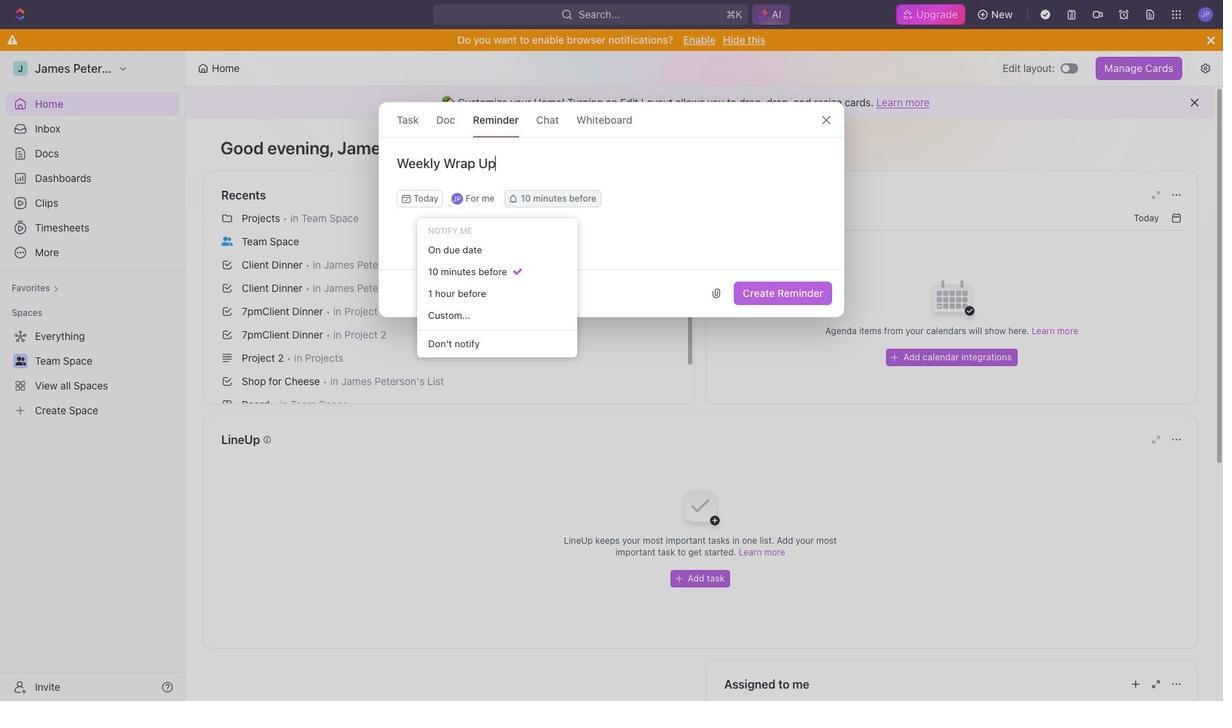 Task type: vqa. For each thing, say whether or not it's contained in the screenshot.
dialog
yes



Task type: locate. For each thing, give the bounding box(es) containing it.
sidebar navigation
[[0, 51, 186, 701]]

tree
[[6, 325, 179, 422]]

dialog
[[379, 102, 845, 318]]

user group image
[[221, 237, 233, 246]]

Reminder na﻿me or type '/' for commands text field
[[380, 155, 844, 190]]

alert
[[186, 87, 1216, 119]]



Task type: describe. For each thing, give the bounding box(es) containing it.
tree inside sidebar navigation
[[6, 325, 179, 422]]



